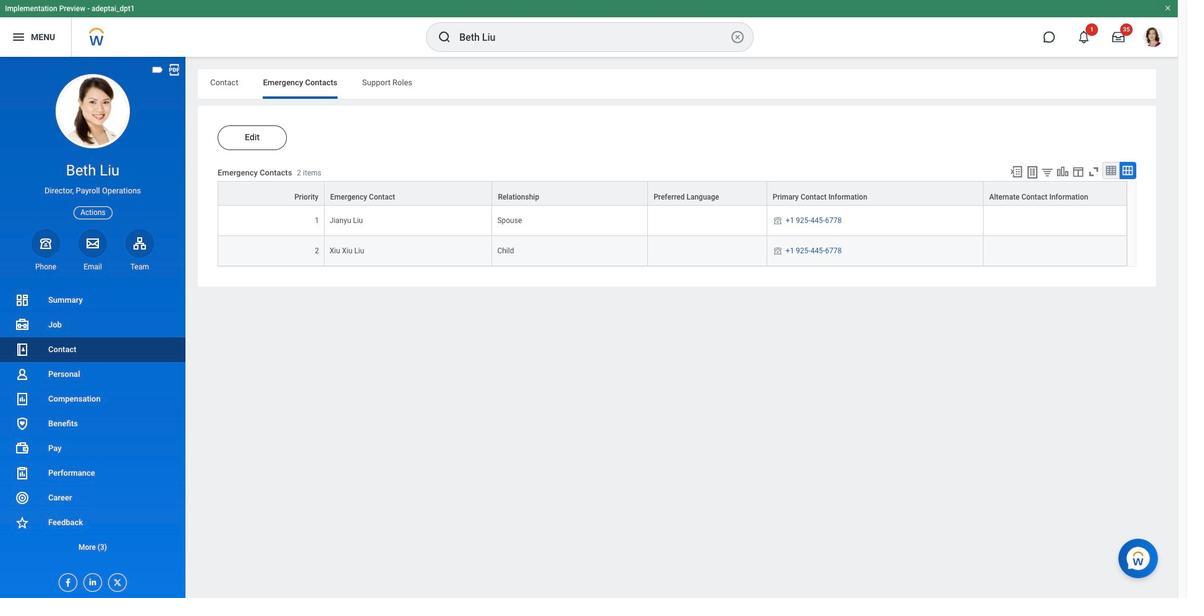 Task type: describe. For each thing, give the bounding box(es) containing it.
spouse element
[[498, 214, 522, 225]]

career image
[[15, 491, 30, 506]]

child element
[[498, 244, 514, 256]]

1 row from the top
[[218, 181, 1128, 206]]

summary image
[[15, 293, 30, 308]]

pay image
[[15, 442, 30, 457]]

select to filter grid data image
[[1041, 166, 1055, 179]]

job image
[[15, 318, 30, 333]]

jianyu liu element
[[330, 214, 363, 225]]

contact image
[[15, 343, 30, 358]]

notifications large image
[[1078, 31, 1091, 43]]

close environment banner image
[[1165, 4, 1172, 12]]

click to view/edit grid preferences image
[[1072, 165, 1086, 179]]

fullscreen image
[[1088, 165, 1101, 179]]

x circle image
[[731, 30, 745, 45]]

Search Workday  search field
[[460, 24, 728, 51]]

tag image
[[151, 63, 165, 77]]

2 row from the top
[[218, 206, 1128, 236]]

navigation pane region
[[0, 57, 186, 599]]

xiu xiu liu element
[[330, 244, 364, 256]]

justify image
[[11, 30, 26, 45]]

compensation image
[[15, 392, 30, 407]]

personal image
[[15, 367, 30, 382]]

mail image
[[85, 236, 100, 251]]

export to excel image
[[1010, 165, 1024, 179]]

phone image for xiu xiu liu "element"
[[773, 246, 784, 256]]

phone beth liu element
[[32, 262, 60, 272]]



Task type: vqa. For each thing, say whether or not it's contained in the screenshot.
Pay image
yes



Task type: locate. For each thing, give the bounding box(es) containing it.
row
[[218, 181, 1128, 206], [218, 206, 1128, 236], [218, 236, 1128, 267]]

export to worksheets image
[[1026, 165, 1041, 180]]

view worker - expand/collapse chart image
[[1057, 165, 1070, 179]]

tab list
[[198, 69, 1157, 99]]

3 row from the top
[[218, 236, 1128, 267]]

benefits image
[[15, 417, 30, 432]]

linkedin image
[[84, 575, 98, 588]]

profile logan mcneil image
[[1144, 27, 1164, 50]]

cell
[[648, 206, 768, 236], [984, 206, 1128, 236], [648, 236, 768, 267], [984, 236, 1128, 267]]

x image
[[109, 575, 122, 588]]

view team image
[[132, 236, 147, 251]]

search image
[[437, 30, 452, 45]]

facebook image
[[59, 575, 73, 588]]

team beth liu element
[[126, 262, 154, 272]]

inbox large image
[[1113, 31, 1125, 43]]

view printable version (pdf) image
[[168, 63, 181, 77]]

banner
[[0, 0, 1179, 57]]

phone image for the jianyu liu element on the top of page
[[773, 216, 784, 226]]

email beth liu element
[[79, 262, 107, 272]]

phone image
[[773, 216, 784, 226], [37, 236, 54, 251], [773, 246, 784, 256]]

feedback image
[[15, 516, 30, 531]]

performance image
[[15, 466, 30, 481]]

list
[[0, 288, 186, 560]]

expand table image
[[1122, 165, 1135, 177]]

table image
[[1106, 165, 1118, 177]]

toolbar
[[1005, 162, 1137, 181]]



